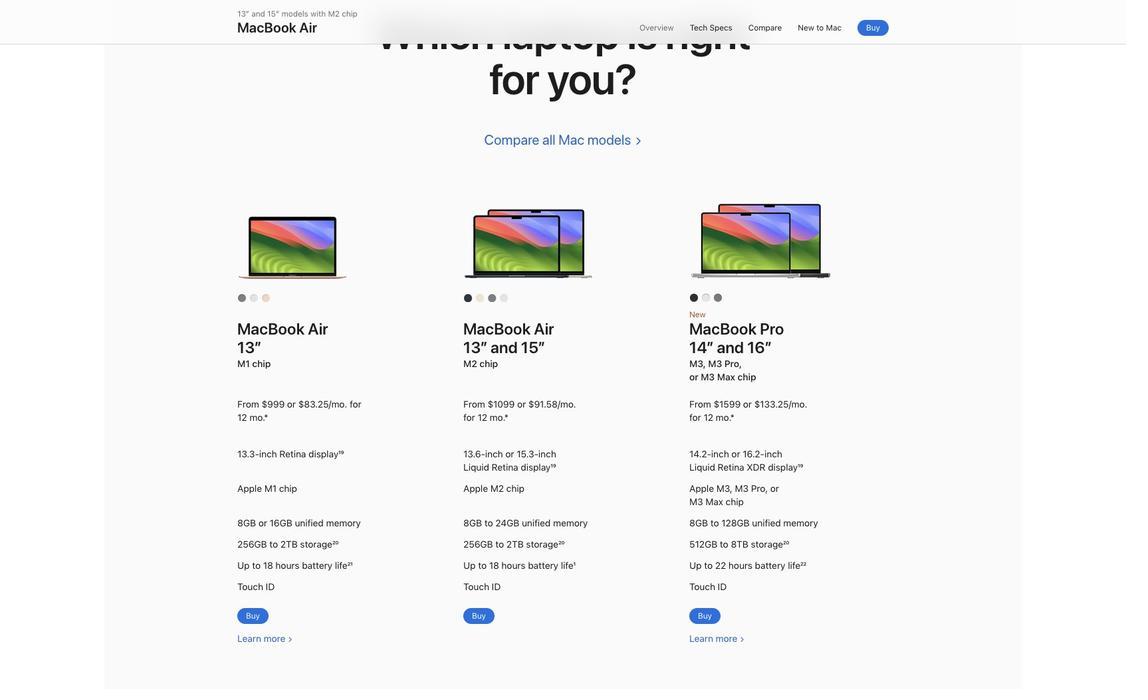 Task type: locate. For each thing, give the bounding box(es) containing it.
0 horizontal spatial 256gb to 2tb storage 20
[[237, 540, 338, 550]]

2 20 link from the left
[[558, 540, 564, 550]]

or right $1599
[[743, 400, 752, 410]]

19 down $83.25/mo.
[[338, 450, 344, 460]]

2 horizontal spatial unified
[[752, 518, 781, 529]]

3 storage from the left
[[751, 540, 783, 550]]

1 horizontal spatial 12
[[478, 413, 487, 424]]

from left $1599
[[689, 400, 711, 410]]

1 horizontal spatial 256gb
[[463, 540, 493, 550]]

2 2tb from the left
[[506, 540, 524, 550]]

22 down 8gb to 128gb unified memory at bottom
[[800, 561, 806, 571]]

1 memory from the left
[[326, 518, 361, 529]]

* for $1099
[[504, 413, 508, 424]]

unified right 24gb
[[522, 518, 551, 529]]

memory for 8gb or 16gb unified memory
[[326, 518, 361, 529]]

2 * link from the left
[[504, 413, 508, 424]]

3 mo. from the left
[[716, 413, 730, 424]]

1 from from the left
[[237, 400, 259, 410]]

2 horizontal spatial hours
[[728, 561, 752, 571]]

new inside new macbook pro 14" and 16" m3, m3 pro, or m3 max chip
[[689, 311, 706, 320]]

compare left all
[[484, 132, 539, 149]]

2 macbook air from the left
[[463, 320, 554, 339]]

1 horizontal spatial learn more
[[689, 634, 737, 645]]

apple m1 chip
[[237, 484, 297, 494]]

1 vertical spatial 13"
[[237, 339, 261, 358]]

0 horizontal spatial models
[[281, 9, 308, 19]]

0 vertical spatial m3,
[[689, 359, 706, 370]]

1 horizontal spatial mac
[[826, 23, 842, 33]]

more for 1st learn more link from right's after image
[[716, 634, 737, 645]]

* link down from $999
[[264, 413, 268, 424]]

12 inside or $91.58/mo. for 12 mo.
[[478, 413, 487, 424]]

1 20 from the left
[[332, 540, 338, 550]]

inch for 14.2-
[[711, 450, 729, 460]]

1 battery life from the left
[[302, 561, 347, 571]]

0 vertical spatial m3 max chip
[[701, 373, 756, 383]]

1 horizontal spatial 20
[[558, 540, 564, 550]]

m3, inside apple m3, m3 pro, or m3 max chip
[[716, 484, 732, 494]]

4 inch from the left
[[711, 450, 729, 460]]

hours for up to 18 hours battery life 1
[[501, 561, 525, 571]]

mo. inside or $133.25/mo. for 12 mo.
[[716, 413, 730, 424]]

2tb
[[280, 540, 298, 550], [506, 540, 524, 550]]

storage down 8gb to 24gb unified memory
[[526, 540, 558, 550]]

memory up "22" link
[[783, 518, 818, 529]]

256gb to 2tb storage 20 for second 20 'link' from the right
[[463, 540, 564, 550]]

12 inside or $133.25/mo. for 12 mo.
[[704, 413, 713, 424]]

all
[[542, 132, 556, 149]]

2 mo. from the left
[[490, 413, 504, 424]]

13.3-inch retina display 19
[[237, 450, 344, 460]]

1 horizontal spatial more
[[716, 634, 737, 645]]

0 horizontal spatial mac
[[559, 132, 584, 149]]

3 * link from the left
[[730, 413, 734, 424]]

* link
[[264, 413, 268, 424], [504, 413, 508, 424], [730, 413, 734, 424]]

3 touch id from the left
[[689, 582, 727, 593]]

20 link down 8gb to 24gb unified memory
[[558, 540, 564, 550]]

or up the from $1599
[[689, 373, 698, 383]]

more
[[264, 634, 285, 645], [716, 634, 737, 645]]

3 20 from the left
[[783, 540, 789, 550]]

2tb up up to 18 hours battery life 1
[[506, 540, 524, 550]]

macbook air
[[237, 320, 328, 339], [463, 320, 554, 339]]

22
[[715, 561, 726, 571], [800, 561, 806, 571]]

or right $1099 on the bottom left of the page
[[517, 400, 526, 410]]

13.6-inch or 15.3-inch liquid retina display 19
[[463, 450, 556, 474]]

2 horizontal spatial 19 link
[[798, 463, 803, 474]]

1 horizontal spatial * link
[[504, 413, 508, 424]]

1 horizontal spatial memory
[[553, 518, 588, 529]]

storage for 1st 20 'link' from right
[[751, 540, 783, 550]]

0 horizontal spatial 18
[[263, 561, 273, 571]]

1 2tb from the left
[[280, 540, 298, 550]]

2 horizontal spatial mo.
[[716, 413, 730, 424]]

or down display
[[770, 484, 779, 494]]

1 horizontal spatial from
[[463, 400, 485, 410]]

2 horizontal spatial * link
[[730, 413, 734, 424]]

2 20 from the left
[[558, 540, 564, 550]]

2 256gb to 2tb storage 20 from the left
[[463, 540, 564, 550]]

xdr
[[747, 463, 765, 474]]

2 from from the left
[[463, 400, 485, 410]]

1 horizontal spatial chip
[[342, 9, 357, 19]]

0 horizontal spatial from
[[237, 400, 259, 410]]

1 12 from the left
[[237, 413, 247, 424]]

1 horizontal spatial 18
[[489, 561, 499, 571]]

2 * from the left
[[504, 413, 508, 424]]

1 inch from the left
[[259, 450, 277, 460]]

2 storage from the left
[[526, 540, 558, 550]]

m3, down 14" and 16"
[[689, 359, 706, 370]]

models right all
[[587, 132, 631, 149]]

2 learn more from the left
[[689, 634, 737, 645]]

3 8gb from the left
[[689, 518, 708, 529]]

0 vertical spatial 13"
[[237, 9, 249, 19]]

to down 8gb or 16gb unified memory on the bottom
[[252, 561, 261, 571]]

0 horizontal spatial 20 link
[[332, 540, 338, 550]]

learn more link
[[237, 634, 292, 645], [689, 634, 744, 645]]

1 horizontal spatial 22
[[800, 561, 806, 571]]

inch for 13.3-
[[259, 450, 277, 460]]

$999
[[262, 400, 285, 410]]

0 horizontal spatial 19 link
[[338, 450, 344, 460]]

compare right specs on the top right
[[748, 23, 782, 33]]

battery life down 512gb to 8tb storage 20
[[755, 561, 800, 571]]

compare all mac models
[[484, 132, 631, 149]]

macbook air
[[237, 19, 317, 36]]

buy link
[[857, 20, 889, 36], [237, 609, 269, 625], [463, 609, 495, 625], [689, 609, 721, 625]]

new
[[798, 23, 814, 33], [689, 311, 706, 320]]

3 * from the left
[[730, 413, 734, 424]]

battery life for 21
[[302, 561, 347, 571]]

0 horizontal spatial learn
[[237, 634, 261, 645]]

8gb left 16gb
[[237, 518, 256, 529]]

8gb for 8gb to 24gb
[[463, 518, 482, 529]]

256gb to 2tb storage 20
[[237, 540, 338, 550], [463, 540, 564, 550]]

air
[[299, 19, 317, 36]]

new for macbook pro
[[689, 311, 706, 320]]

2 horizontal spatial 20
[[783, 540, 789, 550]]

chip right m2
[[342, 9, 357, 19]]

1 18 from the left
[[263, 561, 273, 571]]

1 macbook air from the left
[[237, 320, 328, 339]]

right
[[665, 9, 751, 59]]

up
[[237, 561, 250, 571], [463, 561, 476, 571], [689, 561, 702, 571]]

12 down the from $1599
[[704, 413, 713, 424]]

macbook air 13" and 15" m2 chip
[[463, 320, 554, 370]]

0 vertical spatial m3 pro,
[[708, 359, 742, 370]]

2 256gb from the left
[[463, 540, 493, 550]]

1 storage from the left
[[300, 540, 332, 550]]

or inside or $133.25/mo. for 12 mo.
[[743, 400, 752, 410]]

$1599
[[714, 400, 741, 410]]

1 vertical spatial m3 pro,
[[735, 484, 768, 494]]

0 horizontal spatial up
[[237, 561, 250, 571]]

1 horizontal spatial unified
[[522, 518, 551, 529]]

0 horizontal spatial 2tb
[[280, 540, 298, 550]]

21 link
[[347, 561, 353, 571]]

2 horizontal spatial 8gb
[[689, 518, 708, 529]]

tech specs
[[690, 23, 732, 33]]

0 horizontal spatial storage
[[300, 540, 332, 550]]

mo. down $1599
[[716, 413, 730, 424]]

2 horizontal spatial up
[[689, 561, 702, 571]]

2 more from the left
[[716, 634, 737, 645]]

or right $999
[[287, 400, 296, 410]]

* link for $1599
[[730, 413, 734, 424]]

memory up 1 link on the right of the page
[[553, 518, 588, 529]]

0 horizontal spatial unified
[[295, 518, 324, 529]]

to down 512gb
[[704, 561, 713, 571]]

from $1599
[[689, 400, 741, 410]]

22 link
[[800, 561, 806, 571]]

to for 21 link
[[252, 561, 261, 571]]

storage down 8gb to 128gb unified memory at bottom
[[751, 540, 783, 550]]

3 memory from the left
[[783, 518, 818, 529]]

0 vertical spatial new
[[798, 23, 814, 33]]

1 256gb to 2tb storage 20 from the left
[[237, 540, 338, 550]]

to left 8tb
[[720, 540, 728, 550]]

buy link down up to 22 hours battery life 22
[[689, 609, 721, 625]]

0 horizontal spatial 22
[[715, 561, 726, 571]]

storage down 8gb or 16gb unified memory on the bottom
[[300, 540, 332, 550]]

learn
[[237, 634, 261, 645], [689, 634, 713, 645]]

learn for 2nd learn more link from the right
[[237, 634, 261, 645]]

mo. down from $999
[[249, 413, 264, 424]]

0 horizontal spatial new
[[689, 311, 706, 320]]

2 horizontal spatial chip
[[506, 484, 524, 494]]

20
[[332, 540, 338, 550], [558, 540, 564, 550], [783, 540, 789, 550]]

battery life down 8gb to 24gb unified memory
[[528, 561, 573, 571]]

battery life for 1
[[528, 561, 573, 571]]

touch id down up to 18 hours battery life 1
[[463, 582, 501, 593]]

256gb to 2tb storage 20 up up to 18 hours battery life 1
[[463, 540, 564, 550]]

12 for $1599
[[704, 413, 713, 424]]

256gb up up to 18 hours battery life 21
[[237, 540, 267, 550]]

overview
[[639, 23, 674, 33]]

3 unified from the left
[[752, 518, 781, 529]]

8gb left 24gb
[[463, 518, 482, 529]]

m3, inside new macbook pro 14" and 16" m3, m3 pro, or m3 max chip
[[689, 359, 706, 370]]

2 13" from the top
[[237, 339, 261, 358]]

touch id
[[237, 582, 275, 593], [463, 582, 501, 593], [689, 582, 727, 593]]

2 battery life from the left
[[528, 561, 573, 571]]

2 horizontal spatial battery life
[[755, 561, 800, 571]]

memory up 21 link
[[326, 518, 361, 529]]

apple m2
[[463, 484, 504, 494]]

after image for 1st learn more link from right
[[737, 634, 744, 645]]

chip down the liquid retina display
[[506, 484, 524, 494]]

up to 18 hours battery life 1
[[463, 561, 576, 571]]

0 horizontal spatial hours
[[275, 561, 299, 571]]

1 mo. from the left
[[249, 413, 264, 424]]

1 horizontal spatial 19 link
[[551, 463, 556, 474]]

mo. for $1099
[[490, 413, 504, 424]]

12
[[237, 413, 247, 424], [478, 413, 487, 424], [704, 413, 713, 424]]

0 horizontal spatial mo.
[[249, 413, 264, 424]]

1 learn more link from the left
[[237, 634, 292, 645]]

1 link
[[573, 561, 576, 571]]

1 unified from the left
[[295, 518, 324, 529]]

18 down 24gb
[[489, 561, 499, 571]]

1 vertical spatial models
[[587, 132, 631, 149]]

1 hours from the left
[[275, 561, 299, 571]]

$83.25/mo.
[[298, 400, 347, 410]]

3 hours from the left
[[728, 561, 752, 571]]

models for mac
[[587, 132, 631, 149]]

1 vertical spatial new
[[689, 311, 706, 320]]

1 after image from the left
[[285, 634, 292, 645]]

from left $999
[[237, 400, 259, 410]]

unified for 8gb to 128gb
[[752, 518, 781, 529]]

1 horizontal spatial 8gb
[[463, 518, 482, 529]]

1
[[573, 561, 576, 571]]

storage for first 20 'link' from left
[[300, 540, 332, 550]]

1 horizontal spatial after image
[[737, 634, 744, 645]]

0 horizontal spatial 12
[[237, 413, 247, 424]]

3 20 link from the left
[[783, 540, 789, 550]]

20 for second 20 'link' from the right
[[558, 540, 564, 550]]

1 horizontal spatial 256gb to 2tb storage 20
[[463, 540, 564, 550]]

2 up from the left
[[463, 561, 476, 571]]

hours down 8tb
[[728, 561, 752, 571]]

1 horizontal spatial *
[[504, 413, 508, 424]]

mac
[[826, 23, 842, 33], [559, 132, 584, 149]]

0 horizontal spatial more
[[264, 634, 285, 645]]

m3,
[[689, 359, 706, 370], [716, 484, 732, 494]]

18 down 16gb
[[263, 561, 273, 571]]

0 horizontal spatial *
[[264, 413, 268, 424]]

available in space gray, silver, and gold image
[[237, 294, 271, 303]]

for for or $91.58/mo. for 12 mo.
[[463, 413, 475, 424]]

0 horizontal spatial learn more
[[237, 634, 285, 645]]

20 down 8gb to 128gb unified memory at bottom
[[783, 540, 789, 550]]

20 down 8gb to 24gb unified memory
[[558, 540, 564, 550]]

1 horizontal spatial macbook air
[[463, 320, 554, 339]]

13.3-
[[237, 450, 259, 460]]

19 up 8gb to 24gb unified memory
[[551, 463, 556, 474]]

1 8gb from the left
[[237, 518, 256, 529]]

models
[[281, 9, 308, 19], [587, 132, 631, 149]]

0 horizontal spatial * link
[[264, 413, 268, 424]]

12 inside or $83.25/mo. for 12 mo.
[[237, 413, 247, 424]]

m3, down liquid retina
[[716, 484, 732, 494]]

1 20 link from the left
[[332, 540, 338, 550]]

1 horizontal spatial 20 link
[[558, 540, 564, 550]]

after image
[[285, 634, 292, 645], [737, 634, 744, 645]]

from
[[237, 400, 259, 410], [463, 400, 485, 410], [689, 400, 711, 410]]

buy link right new to mac link
[[857, 20, 889, 36]]

macbook air down available in midnight, starlight, space gray, and silver image
[[463, 320, 554, 339]]

new down available in space black, silver, and space gray image
[[689, 311, 706, 320]]

mo. inside or $91.58/mo. for 12 mo.
[[490, 413, 504, 424]]

$91.58/mo.
[[528, 400, 576, 410]]

from for or $91.58/mo. for 12 mo.
[[463, 400, 485, 410]]

2tb up up to 18 hours battery life 21
[[280, 540, 298, 550]]

13" left and
[[237, 9, 249, 19]]

models up air in the left top of the page
[[281, 9, 308, 19]]

0 horizontal spatial learn more link
[[237, 634, 292, 645]]

1 horizontal spatial m3,
[[716, 484, 732, 494]]

or inside 14.2-inch or 16.2-inch liquid retina xdr display 19
[[731, 450, 740, 460]]

0 horizontal spatial touch id
[[237, 582, 275, 593]]

1 horizontal spatial storage
[[526, 540, 558, 550]]

0 horizontal spatial 256gb
[[237, 540, 267, 550]]

unified right 16gb
[[295, 518, 324, 529]]

hours
[[275, 561, 299, 571], [501, 561, 525, 571], [728, 561, 752, 571]]

or inside or $83.25/mo. for 12 mo.
[[287, 400, 296, 410]]

1 vertical spatial m3 max chip
[[689, 497, 744, 508]]

2 memory from the left
[[553, 518, 588, 529]]

2 horizontal spatial memory
[[783, 518, 818, 529]]

storage for second 20 'link' from the right
[[526, 540, 558, 550]]

15"
[[267, 9, 279, 19]]

m3 pro, inside apple m3, m3 pro, or m3 max chip
[[735, 484, 768, 494]]

apple m3, m3 pro, or m3 max chip
[[689, 484, 779, 508]]

storage
[[300, 540, 332, 550], [526, 540, 558, 550], [751, 540, 783, 550]]

20 link down 8gb to 128gb unified memory at bottom
[[783, 540, 789, 550]]

2 after image from the left
[[737, 634, 744, 645]]

* down $1599
[[730, 413, 734, 424]]

256gb to 2tb storage 20 down 16gb
[[237, 540, 338, 550]]

macbook pro
[[689, 320, 784, 339]]

3 12 from the left
[[704, 413, 713, 424]]

1 horizontal spatial new
[[798, 23, 814, 33]]

19
[[338, 450, 344, 460], [551, 463, 556, 474], [798, 463, 803, 474]]

buy down up to 18 hours battery life 1
[[472, 612, 486, 621]]

0 horizontal spatial m3,
[[689, 359, 706, 370]]

8gb
[[237, 518, 256, 529], [463, 518, 482, 529], [689, 518, 708, 529]]

2 learn from the left
[[689, 634, 713, 645]]

12 down from $999
[[237, 413, 247, 424]]

1 horizontal spatial hours
[[501, 561, 525, 571]]

18
[[263, 561, 273, 571], [489, 561, 499, 571]]

up for up to 18 hours battery life 21
[[237, 561, 250, 571]]

apple m2 chip
[[463, 484, 524, 494]]

1 * link from the left
[[264, 413, 268, 424]]

2 horizontal spatial storage
[[751, 540, 783, 550]]

1 up from the left
[[237, 561, 250, 571]]

1 learn from the left
[[237, 634, 261, 645]]

or inside new macbook pro 14" and 16" m3, m3 pro, or m3 max chip
[[689, 373, 698, 383]]

18 for up to 18 hours battery life 1
[[489, 561, 499, 571]]

memory for 8gb to 128gb unified memory
[[783, 518, 818, 529]]

2 18 from the left
[[489, 561, 499, 571]]

* link down $1099 on the bottom left of the page
[[504, 413, 508, 424]]

2 horizontal spatial 12
[[704, 413, 713, 424]]

m3 pro, down 14" and 16"
[[708, 359, 742, 370]]

1 learn more from the left
[[237, 634, 285, 645]]

1 horizontal spatial models
[[587, 132, 631, 149]]

3 inch from the left
[[538, 450, 556, 460]]

0 vertical spatial models
[[281, 9, 308, 19]]

2 8gb from the left
[[463, 518, 482, 529]]

0 vertical spatial compare
[[748, 23, 782, 33]]

mo. inside or $83.25/mo. for 12 mo.
[[249, 413, 264, 424]]

0 horizontal spatial after image
[[285, 634, 292, 645]]

1 horizontal spatial up
[[463, 561, 476, 571]]

0 horizontal spatial macbook air
[[237, 320, 328, 339]]

or $133.25/mo. for 12 mo.
[[689, 400, 807, 424]]

22 down 512gb
[[715, 561, 726, 571]]

0 horizontal spatial 20
[[332, 540, 338, 550]]

20 link
[[332, 540, 338, 550], [558, 540, 564, 550], [783, 540, 789, 550]]

2 horizontal spatial 19
[[798, 463, 803, 474]]

0 horizontal spatial battery life
[[302, 561, 347, 571]]

21
[[347, 561, 353, 571]]

12 for $999
[[237, 413, 247, 424]]

m3 pro, down xdr
[[735, 484, 768, 494]]

m3 pro, inside new macbook pro 14" and 16" m3, m3 pro, or m3 max chip
[[708, 359, 742, 370]]

battery life
[[302, 561, 347, 571], [528, 561, 573, 571], [755, 561, 800, 571]]

liquid retina display
[[463, 463, 551, 474]]

3 battery life from the left
[[755, 561, 800, 571]]

for inside or $91.58/mo. for 12 mo.
[[463, 413, 475, 424]]

buy
[[866, 23, 880, 33], [246, 612, 260, 621], [472, 612, 486, 621], [698, 612, 712, 621]]

to down 8gb to 24gb unified memory
[[478, 561, 487, 571]]

19 link up 8gb to 24gb unified memory
[[551, 463, 556, 474]]

* down $1099 on the bottom left of the page
[[504, 413, 508, 424]]

compare
[[748, 23, 782, 33], [484, 132, 539, 149]]

for inside or $133.25/mo. for 12 mo.
[[689, 413, 701, 424]]

0 vertical spatial mac
[[826, 23, 842, 33]]

20 down 8gb or 16gb unified memory on the bottom
[[332, 540, 338, 550]]

to down 16gb
[[269, 540, 278, 550]]

2 12 from the left
[[478, 413, 487, 424]]

hours down 24gb
[[501, 561, 525, 571]]

1 more from the left
[[264, 634, 285, 645]]

mo. down $1099 on the bottom left of the page
[[490, 413, 504, 424]]

0 horizontal spatial memory
[[326, 518, 361, 529]]

1 horizontal spatial battery life
[[528, 561, 573, 571]]

3 up from the left
[[689, 561, 702, 571]]

3 from from the left
[[689, 400, 711, 410]]

for for or $133.25/mo. for 12 mo.
[[689, 413, 701, 424]]

256gb up up to 18 hours battery life 1
[[463, 540, 493, 550]]

memory
[[326, 518, 361, 529], [553, 518, 588, 529], [783, 518, 818, 529]]

*
[[264, 413, 268, 424], [504, 413, 508, 424], [730, 413, 734, 424]]

1 horizontal spatial learn more link
[[689, 634, 744, 645]]

from left $1099 on the bottom left of the page
[[463, 400, 485, 410]]

tech
[[690, 23, 707, 33]]

1 horizontal spatial 19
[[551, 463, 556, 474]]

19 link down $83.25/mo.
[[338, 450, 344, 460]]

from $999
[[237, 400, 285, 410]]

m3 max chip down apple
[[689, 497, 744, 508]]

16.2-
[[743, 450, 764, 460]]

1 vertical spatial m3,
[[716, 484, 732, 494]]

19 inside 13.6-inch or 15.3-inch liquid retina display 19
[[551, 463, 556, 474]]

macbook air down available in space gray, silver, and gold 'image'
[[237, 320, 328, 339]]

for inside or $83.25/mo. for 12 mo.
[[350, 400, 361, 410]]

m3 pro,
[[708, 359, 742, 370], [735, 484, 768, 494]]

8gb to 24gb unified memory
[[463, 518, 588, 529]]

chip for apple m2 chip
[[506, 484, 524, 494]]

touch id down 512gb
[[689, 582, 727, 593]]

13" up m1 chip
[[237, 339, 261, 358]]

mac for all
[[559, 132, 584, 149]]

2 unified from the left
[[522, 518, 551, 529]]

1 horizontal spatial compare
[[748, 23, 782, 33]]

* down from $999
[[264, 413, 268, 424]]

19 link right xdr
[[798, 463, 803, 474]]

or left the 16.2-
[[731, 450, 740, 460]]

unified right 128gb
[[752, 518, 781, 529]]

0 horizontal spatial 8gb
[[237, 518, 256, 529]]

to left 24gb
[[484, 518, 493, 529]]

to down 24gb
[[495, 540, 504, 550]]

unified
[[295, 518, 324, 529], [522, 518, 551, 529], [752, 518, 781, 529]]

new right compare link
[[798, 23, 814, 33]]

buy right new to mac link
[[866, 23, 880, 33]]

12 down the from $1099
[[478, 413, 487, 424]]

* link for $999
[[264, 413, 268, 424]]

8gb up 512gb
[[689, 518, 708, 529]]

touch id down up to 18 hours battery life 21
[[237, 582, 275, 593]]

2 learn more link from the left
[[689, 634, 744, 645]]

2 horizontal spatial 20 link
[[783, 540, 789, 550]]

inch
[[259, 450, 277, 460], [485, 450, 503, 460], [538, 450, 556, 460], [711, 450, 729, 460], [764, 450, 782, 460]]

2 inch from the left
[[485, 450, 503, 460]]

19 right xdr
[[798, 463, 803, 474]]

to for first 20 'link' from left
[[269, 540, 278, 550]]

1 horizontal spatial learn
[[689, 634, 713, 645]]

* link for $1099
[[504, 413, 508, 424]]

battery life down 8gb or 16gb unified memory on the bottom
[[302, 561, 347, 571]]

2 horizontal spatial from
[[689, 400, 711, 410]]

1 vertical spatial mac
[[559, 132, 584, 149]]

1 * from the left
[[264, 413, 268, 424]]

learn more
[[237, 634, 285, 645], [689, 634, 737, 645]]

memory for 8gb to 24gb unified memory
[[553, 518, 588, 529]]

2 horizontal spatial touch id
[[689, 582, 727, 593]]

18 for up to 18 hours battery life 21
[[263, 561, 273, 571]]

learn more for 2nd learn more link from the right
[[237, 634, 285, 645]]

1 horizontal spatial mo.
[[490, 413, 504, 424]]

m3 max chip up $1599
[[701, 373, 756, 383]]

1 horizontal spatial 2tb
[[506, 540, 524, 550]]

2 hours from the left
[[501, 561, 525, 571]]

19 inside 14.2-inch or 16.2-inch liquid retina xdr display 19
[[798, 463, 803, 474]]

or up the liquid retina display
[[505, 450, 514, 460]]

new to mac link
[[798, 21, 842, 35]]

0 horizontal spatial compare
[[484, 132, 539, 149]]

chip right apple m1
[[279, 484, 297, 494]]

1 vertical spatial compare
[[484, 132, 539, 149]]

* link down $1599
[[730, 413, 734, 424]]

0 horizontal spatial chip
[[279, 484, 297, 494]]

more for after image corresponding to 2nd learn more link from the right
[[264, 634, 285, 645]]



Task type: vqa. For each thing, say whether or not it's contained in the screenshot.


Task type: describe. For each thing, give the bounding box(es) containing it.
2 22 from the left
[[800, 561, 806, 571]]

m2 chip
[[463, 359, 498, 370]]

new macbook pro 14" and 16" m3, m3 pro, or m3 max chip
[[689, 311, 784, 383]]

0 horizontal spatial 19
[[338, 450, 344, 460]]

hours for up to 22 hours battery life 22
[[728, 561, 752, 571]]

learn more for 1st learn more link from right
[[689, 634, 737, 645]]

m3 max chip inside apple m3, m3 pro, or m3 max chip
[[689, 497, 744, 508]]

from $1099
[[463, 400, 515, 410]]

buy link down up to 18 hours battery life 1
[[463, 609, 495, 625]]

after image
[[631, 132, 642, 149]]

mo. for $1599
[[716, 413, 730, 424]]

2tb for second 20 'link' from the right
[[506, 540, 524, 550]]

after image for 2nd learn more link from the right
[[285, 634, 292, 645]]

13.6-
[[463, 450, 485, 460]]

models for 15"
[[281, 9, 308, 19]]

apple
[[689, 484, 714, 494]]

m3 max chip inside new macbook pro 14" and 16" m3, m3 pro, or m3 max chip
[[701, 373, 756, 383]]

chip for apple m1 chip
[[279, 484, 297, 494]]

to for "22" link
[[704, 561, 713, 571]]

macbook
[[237, 19, 296, 36]]

liquid retina
[[689, 463, 744, 474]]

for for or $83.25/mo. for 12 mo.
[[350, 400, 361, 410]]

with
[[310, 9, 326, 19]]

5 inch from the left
[[764, 450, 782, 460]]

mo. for $999
[[249, 413, 264, 424]]

8tb
[[731, 540, 748, 550]]

hours for up to 18 hours battery life 21
[[275, 561, 299, 571]]

unified for 8gb to 24gb
[[522, 518, 551, 529]]

compare for compare
[[748, 23, 782, 33]]

19 link for 14.2-inch or 16.2-inch liquid retina xdr display 19
[[798, 463, 803, 474]]

8gb to 128gb unified memory
[[689, 518, 818, 529]]

20 for 1st 20 'link' from right
[[783, 540, 789, 550]]

display
[[768, 463, 798, 474]]

learn for 1st learn more link from right
[[689, 634, 713, 645]]

overview link
[[639, 21, 674, 35]]

m1 chip
[[237, 359, 271, 370]]

compare link
[[748, 21, 782, 35]]

to right compare link
[[816, 23, 824, 33]]

which
[[375, 9, 494, 59]]

mac for to
[[826, 23, 842, 33]]

or $91.58/mo. for 12 mo.
[[463, 400, 576, 424]]

1 touch id from the left
[[237, 582, 275, 593]]

buy link down up to 18 hours battery life 21
[[237, 609, 269, 625]]

up to 22 hours battery life 22
[[689, 561, 806, 571]]

or inside or $91.58/mo. for 12 mo.
[[517, 400, 526, 410]]

laptop
[[502, 9, 619, 59]]

1 256gb from the left
[[237, 540, 267, 550]]

$133.25/mo.
[[754, 400, 807, 410]]

macbook air for 13" and 15"
[[463, 320, 554, 339]]

specs
[[710, 23, 732, 33]]

128gb
[[721, 518, 750, 529]]

m2
[[328, 9, 340, 19]]

available in midnight, starlight, space gray, and silver image
[[463, 294, 509, 303]]

14" and 16"
[[689, 339, 772, 358]]

to for 1st 20 'link' from right
[[720, 540, 728, 550]]

macbook air for 13"
[[237, 320, 328, 339]]

8gb or 16gb unified memory
[[237, 518, 361, 529]]

compare all mac models link
[[136, 131, 990, 150]]

8gb for 8gb to 128gb
[[689, 518, 708, 529]]

available in space black, silver, and space gray image
[[689, 294, 723, 303]]

or left 16gb
[[258, 518, 267, 529]]

which laptop is right for you?
[[375, 9, 751, 105]]

2 touch id from the left
[[463, 582, 501, 593]]

* for $999
[[264, 413, 268, 424]]

inch for 13.6-
[[485, 450, 503, 460]]

for inside which laptop is right for you?
[[489, 54, 539, 105]]

13" and 15"
[[463, 339, 545, 358]]

up for up to 18 hours battery life 1
[[463, 561, 476, 571]]

16gb
[[270, 518, 292, 529]]

20 for first 20 'link' from left
[[332, 540, 338, 550]]

12 for $1099
[[478, 413, 487, 424]]

* for $1599
[[730, 413, 734, 424]]

retina display
[[279, 450, 338, 460]]

you?
[[547, 54, 637, 105]]

from for or $133.25/mo. for 12 mo.
[[689, 400, 711, 410]]

new for to
[[798, 23, 814, 33]]

battery life for 22
[[755, 561, 800, 571]]

up for up to 22 hours battery life 22
[[689, 561, 702, 571]]

15.3-
[[517, 450, 538, 460]]

unified for 8gb or 16gb
[[295, 518, 324, 529]]

to for 1 link on the right of the page
[[478, 561, 487, 571]]

up to 18 hours battery life 21
[[237, 561, 353, 571]]

13" and 15" models with m2 chip
[[237, 9, 357, 19]]

is
[[627, 9, 657, 59]]

1 13" from the top
[[237, 9, 249, 19]]

and
[[251, 9, 265, 19]]

1 22 from the left
[[715, 561, 726, 571]]

new to mac
[[798, 23, 842, 33]]

13" inside the macbook air 13" m1 chip
[[237, 339, 261, 358]]

19 link for 13.6-inch or 15.3-inch liquid retina display 19
[[551, 463, 556, 474]]

24gb
[[495, 518, 519, 529]]

apple m1
[[237, 484, 276, 494]]

or $83.25/mo. for 12 mo.
[[237, 400, 361, 424]]

or inside apple m3, m3 pro, or m3 max chip
[[770, 484, 779, 494]]

2tb for first 20 'link' from left
[[280, 540, 298, 550]]

to left 128gb
[[710, 518, 719, 529]]

14.2-inch or 16.2-inch liquid retina xdr display 19
[[689, 450, 803, 474]]

8gb for 8gb or 16gb
[[237, 518, 256, 529]]

compare for compare all mac models
[[484, 132, 539, 149]]

buy down up to 18 hours battery life 21
[[246, 612, 260, 621]]

to for second 20 'link' from the right
[[495, 540, 504, 550]]

tech specs link
[[690, 21, 732, 35]]

buy down up to 22 hours battery life 22
[[698, 612, 712, 621]]

macbook air 13" m1 chip
[[237, 320, 328, 370]]

512gb to 8tb storage 20
[[689, 540, 789, 550]]

14.2-
[[689, 450, 711, 460]]

256gb to 2tb storage 20 for first 20 'link' from left
[[237, 540, 338, 550]]

512gb
[[689, 540, 717, 550]]

$1099
[[488, 400, 515, 410]]

or inside 13.6-inch or 15.3-inch liquid retina display 19
[[505, 450, 514, 460]]

from for or $83.25/mo. for 12 mo.
[[237, 400, 259, 410]]



